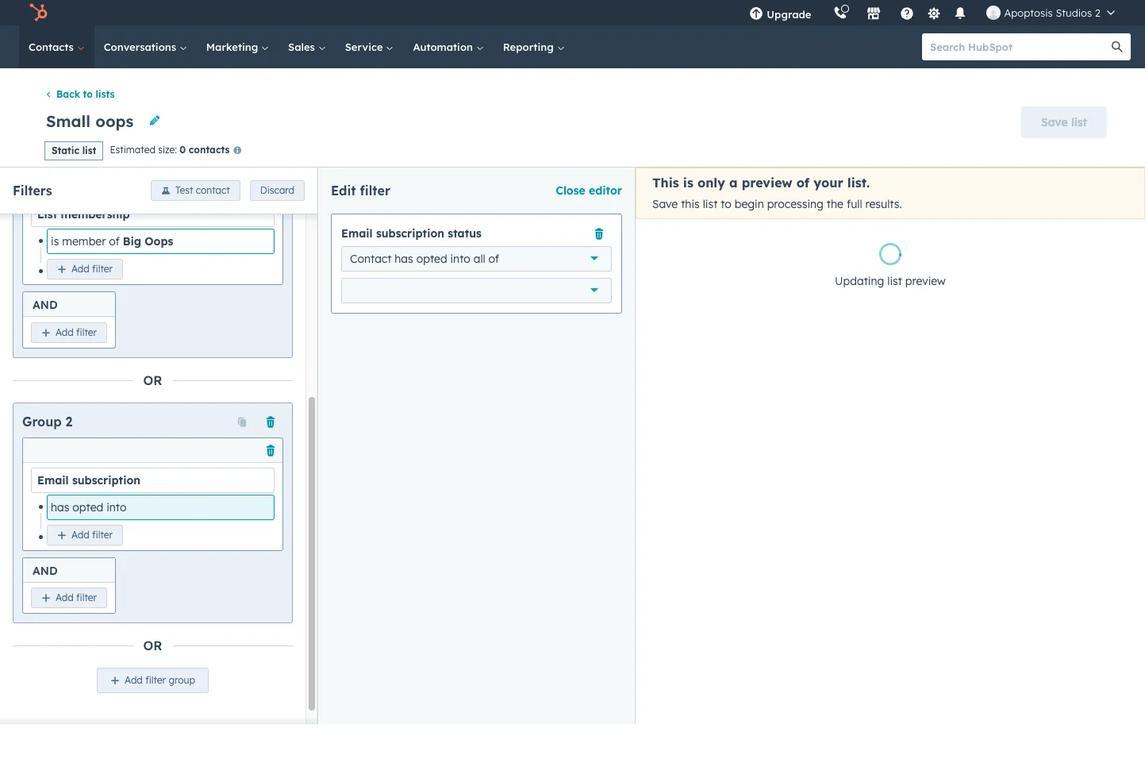 Task type: vqa. For each thing, say whether or not it's contained in the screenshot.
top Save
yes



Task type: locate. For each thing, give the bounding box(es) containing it.
upgrade image
[[750, 7, 764, 21]]

1 vertical spatial opted
[[73, 500, 103, 514]]

opted
[[417, 251, 447, 266], [73, 500, 103, 514]]

close editor button
[[556, 181, 622, 200]]

2 right studios
[[1096, 6, 1101, 19]]

is
[[683, 174, 694, 190], [51, 234, 59, 249]]

2 right group
[[66, 413, 73, 429]]

1 horizontal spatial has
[[395, 251, 413, 266]]

list.
[[848, 174, 870, 190]]

of
[[797, 174, 810, 190], [109, 234, 120, 249], [489, 251, 500, 266]]

or
[[143, 372, 162, 388], [143, 638, 162, 654]]

hubspot image
[[29, 3, 48, 22]]

1 vertical spatial 2
[[66, 413, 73, 429]]

calling icon button
[[828, 2, 855, 23]]

reporting link
[[494, 25, 574, 68]]

0 vertical spatial email
[[341, 226, 373, 240]]

0 vertical spatial subscription
[[376, 226, 445, 240]]

0 vertical spatial preview
[[742, 174, 793, 190]]

0 vertical spatial save
[[1042, 115, 1069, 129]]

1 horizontal spatial of
[[489, 251, 500, 266]]

0 vertical spatial to
[[83, 88, 93, 100]]

0 vertical spatial opted
[[417, 251, 447, 266]]

big
[[123, 234, 141, 249]]

opted down the email subscription status
[[417, 251, 447, 266]]

size:
[[158, 144, 177, 156]]

1 vertical spatial email
[[37, 473, 69, 487]]

1 vertical spatial or
[[143, 638, 162, 654]]

add filter group
[[125, 674, 195, 686]]

0 horizontal spatial into
[[107, 500, 127, 514]]

opted inside button
[[73, 500, 103, 514]]

test contact
[[176, 184, 230, 196]]

updating list preview status
[[829, 243, 953, 291]]

into down email subscription
[[107, 500, 127, 514]]

your
[[814, 174, 844, 190]]

has inside button
[[51, 500, 69, 514]]

apoptosis studios 2
[[1005, 6, 1101, 19]]

0 vertical spatial 2
[[1096, 6, 1101, 19]]

edit filter
[[331, 182, 391, 198]]

1 horizontal spatial email
[[341, 226, 373, 240]]

0 horizontal spatial is
[[51, 234, 59, 249]]

upgrade
[[767, 8, 812, 21]]

and
[[33, 298, 58, 312], [33, 564, 58, 578]]

subscription up contact has opted into all of on the top left
[[376, 226, 445, 240]]

lists
[[96, 88, 115, 100]]

2 inside apoptosis studios 2 popup button
[[1096, 6, 1101, 19]]

of inside popup button
[[489, 251, 500, 266]]

0 horizontal spatial to
[[83, 88, 93, 100]]

list inside updating list preview status
[[888, 274, 903, 288]]

estimated
[[110, 144, 155, 156]]

opted down email subscription
[[73, 500, 103, 514]]

list inside the save list button
[[1072, 115, 1088, 129]]

list
[[1072, 115, 1088, 129], [82, 144, 96, 156], [703, 197, 718, 211], [888, 274, 903, 288]]

1 vertical spatial to
[[721, 197, 732, 211]]

preview right updating
[[906, 274, 946, 288]]

0 horizontal spatial of
[[109, 234, 120, 249]]

contacts
[[29, 40, 77, 53]]

preview inside status
[[906, 274, 946, 288]]

1 vertical spatial and
[[33, 564, 58, 578]]

email for email subscription
[[37, 473, 69, 487]]

1 horizontal spatial 2
[[1096, 6, 1101, 19]]

subscription up 'has opted into'
[[72, 473, 141, 487]]

1 horizontal spatial is
[[683, 174, 694, 190]]

static
[[52, 144, 79, 156]]

2 vertical spatial of
[[489, 251, 500, 266]]

1 horizontal spatial subscription
[[376, 226, 445, 240]]

1 or from the top
[[143, 372, 162, 388]]

1 horizontal spatial into
[[451, 251, 471, 266]]

0 horizontal spatial opted
[[73, 500, 103, 514]]

to left lists
[[83, 88, 93, 100]]

to down a
[[721, 197, 732, 211]]

email up contact
[[341, 226, 373, 240]]

close editor
[[556, 183, 622, 197]]

tara schultz image
[[987, 6, 1002, 20]]

add
[[71, 263, 90, 275], [56, 326, 74, 338], [71, 529, 90, 541], [56, 592, 74, 604], [125, 674, 143, 686]]

0 vertical spatial is
[[683, 174, 694, 190]]

1 horizontal spatial save
[[1042, 115, 1069, 129]]

0 horizontal spatial has
[[51, 500, 69, 514]]

this is only a preview of your list. save this list to begin processing the full results.
[[653, 174, 903, 211]]

0 vertical spatial into
[[451, 251, 471, 266]]

group
[[22, 413, 62, 429]]

1 vertical spatial save
[[653, 197, 678, 211]]

add filter button
[[47, 259, 123, 280], [31, 322, 107, 343], [47, 525, 123, 546], [31, 588, 107, 609]]

0 horizontal spatial email
[[37, 473, 69, 487]]

is inside this is only a preview of your list. save this list to begin processing the full results.
[[683, 174, 694, 190]]

0 horizontal spatial preview
[[742, 174, 793, 190]]

2
[[1096, 6, 1101, 19], [66, 413, 73, 429]]

Search HubSpot search field
[[923, 33, 1117, 60]]

conversations link
[[94, 25, 197, 68]]

preview up the begin
[[742, 174, 793, 190]]

list for save list
[[1072, 115, 1088, 129]]

2 or from the top
[[143, 638, 162, 654]]

this
[[653, 174, 679, 190]]

of up processing
[[797, 174, 810, 190]]

is down list
[[51, 234, 59, 249]]

into left all
[[451, 251, 471, 266]]

into
[[451, 251, 471, 266], [107, 500, 127, 514]]

0 vertical spatial or
[[143, 372, 162, 388]]

has inside popup button
[[395, 251, 413, 266]]

of right all
[[489, 251, 500, 266]]

1 horizontal spatial preview
[[906, 274, 946, 288]]

has down email subscription
[[51, 500, 69, 514]]

menu item
[[823, 0, 826, 25]]

contact has opted into all of button
[[341, 246, 612, 271]]

1 vertical spatial into
[[107, 500, 127, 514]]

1 horizontal spatial opted
[[417, 251, 447, 266]]

back
[[56, 88, 80, 100]]

add filter
[[71, 263, 113, 275], [56, 326, 97, 338], [71, 529, 113, 541], [56, 592, 97, 604]]

service
[[345, 40, 386, 53]]

1 vertical spatial has
[[51, 500, 69, 514]]

save
[[1042, 115, 1069, 129], [653, 197, 678, 211]]

email for email subscription status
[[341, 226, 373, 240]]

0 vertical spatial of
[[797, 174, 810, 190]]

email up 'has opted into'
[[37, 473, 69, 487]]

sales
[[288, 40, 318, 53]]

into inside popup button
[[451, 251, 471, 266]]

2 horizontal spatial of
[[797, 174, 810, 190]]

notifications button
[[948, 0, 975, 25]]

1 vertical spatial subscription
[[72, 473, 141, 487]]

0 vertical spatial and
[[33, 298, 58, 312]]

apoptosis studios 2 button
[[978, 0, 1125, 25]]

is member of big oops
[[51, 234, 173, 249]]

filter inside button
[[145, 674, 166, 686]]

results.
[[866, 197, 903, 211]]

of inside this is only a preview of your list. save this list to begin processing the full results.
[[797, 174, 810, 190]]

contact
[[196, 184, 230, 196]]

marketing link
[[197, 25, 279, 68]]

menu
[[739, 0, 1127, 25]]

preview inside this is only a preview of your list. save this list to begin processing the full results.
[[742, 174, 793, 190]]

preview
[[742, 174, 793, 190], [906, 274, 946, 288]]

processing
[[768, 197, 824, 211]]

0 horizontal spatial subscription
[[72, 473, 141, 487]]

is up this
[[683, 174, 694, 190]]

notifications image
[[954, 7, 968, 21]]

filters
[[13, 182, 52, 198]]

oops
[[145, 234, 173, 249]]

subscription
[[376, 226, 445, 240], [72, 473, 141, 487]]

1 vertical spatial preview
[[906, 274, 946, 288]]

1 horizontal spatial to
[[721, 197, 732, 211]]

discard button
[[250, 180, 305, 201]]

1 and from the top
[[33, 298, 58, 312]]

page section element
[[0, 68, 1146, 166]]

email
[[341, 226, 373, 240], [37, 473, 69, 487]]

0 vertical spatial has
[[395, 251, 413, 266]]

0 horizontal spatial save
[[653, 197, 678, 211]]

1 vertical spatial of
[[109, 234, 120, 249]]

static list
[[52, 144, 96, 156]]

of for this
[[797, 174, 810, 190]]

has down the email subscription status
[[395, 251, 413, 266]]

search image
[[1112, 41, 1124, 52]]

test
[[176, 184, 193, 196]]

of left big
[[109, 234, 120, 249]]

filter
[[360, 182, 391, 198], [92, 263, 113, 275], [76, 326, 97, 338], [92, 529, 113, 541], [76, 592, 97, 604], [145, 674, 166, 686]]



Task type: describe. For each thing, give the bounding box(es) containing it.
subscription for email subscription
[[72, 473, 141, 487]]

marketing
[[206, 40, 261, 53]]

save list banner
[[38, 102, 1108, 140]]

contact
[[350, 251, 392, 266]]

save inside this is only a preview of your list. save this list to begin processing the full results.
[[653, 197, 678, 211]]

has opted into
[[51, 500, 130, 514]]

calling icon image
[[834, 6, 848, 21]]

hubspot link
[[19, 3, 60, 22]]

test contact button
[[151, 180, 240, 201]]

contact has opted into all of
[[350, 251, 500, 266]]

group
[[169, 674, 195, 686]]

marketplaces button
[[858, 0, 891, 25]]

save inside button
[[1042, 115, 1069, 129]]

close
[[556, 183, 586, 197]]

to inside the page section "element"
[[83, 88, 93, 100]]

member
[[62, 234, 106, 249]]

status
[[448, 226, 482, 240]]

email subscription status
[[341, 226, 482, 240]]

estimated size: 0 contacts
[[110, 144, 230, 156]]

settings image
[[927, 7, 942, 21]]

0
[[180, 144, 186, 156]]

help button
[[894, 0, 921, 25]]

of for contact
[[489, 251, 500, 266]]

full
[[847, 197, 863, 211]]

list inside this is only a preview of your list. save this list to begin processing the full results.
[[703, 197, 718, 211]]

sales link
[[279, 25, 336, 68]]

help image
[[901, 7, 915, 21]]

the
[[827, 197, 844, 211]]

updating list preview
[[835, 274, 946, 288]]

contacts
[[189, 144, 230, 156]]

edit
[[331, 182, 356, 198]]

updating
[[835, 274, 885, 288]]

1 vertical spatial is
[[51, 234, 59, 249]]

list for static list
[[82, 144, 96, 156]]

add filter group button
[[97, 668, 209, 693]]

automation
[[413, 40, 476, 53]]

2 and from the top
[[33, 564, 58, 578]]

begin
[[735, 197, 764, 211]]

all
[[474, 251, 486, 266]]

list membership
[[37, 207, 130, 222]]

only
[[698, 174, 726, 190]]

contacts link
[[19, 25, 94, 68]]

add inside button
[[125, 674, 143, 686]]

list
[[37, 207, 57, 222]]

to inside this is only a preview of your list. save this list to begin processing the full results.
[[721, 197, 732, 211]]

menu containing apoptosis studios 2
[[739, 0, 1127, 25]]

settings link
[[925, 4, 944, 21]]

conversations
[[104, 40, 179, 53]]

back to lists
[[56, 88, 115, 100]]

editor
[[589, 183, 622, 197]]

List name field
[[44, 111, 139, 132]]

email subscription
[[37, 473, 141, 487]]

this
[[681, 197, 700, 211]]

service link
[[336, 25, 404, 68]]

apoptosis
[[1005, 6, 1053, 19]]

list for updating list preview
[[888, 274, 903, 288]]

subscription for email subscription status
[[376, 226, 445, 240]]

marketplaces image
[[867, 7, 882, 21]]

save list
[[1042, 115, 1088, 129]]

save list button
[[1022, 106, 1108, 138]]

back to lists link
[[44, 88, 115, 100]]

a
[[730, 174, 738, 190]]

automation link
[[404, 25, 494, 68]]

group 2
[[22, 413, 73, 429]]

0 horizontal spatial 2
[[66, 413, 73, 429]]

discard
[[260, 184, 295, 196]]

membership
[[61, 207, 130, 222]]

has opted into button
[[47, 494, 275, 520]]

into inside button
[[107, 500, 127, 514]]

studios
[[1056, 6, 1093, 19]]

opted inside popup button
[[417, 251, 447, 266]]

reporting
[[503, 40, 557, 53]]

search button
[[1104, 33, 1131, 60]]



